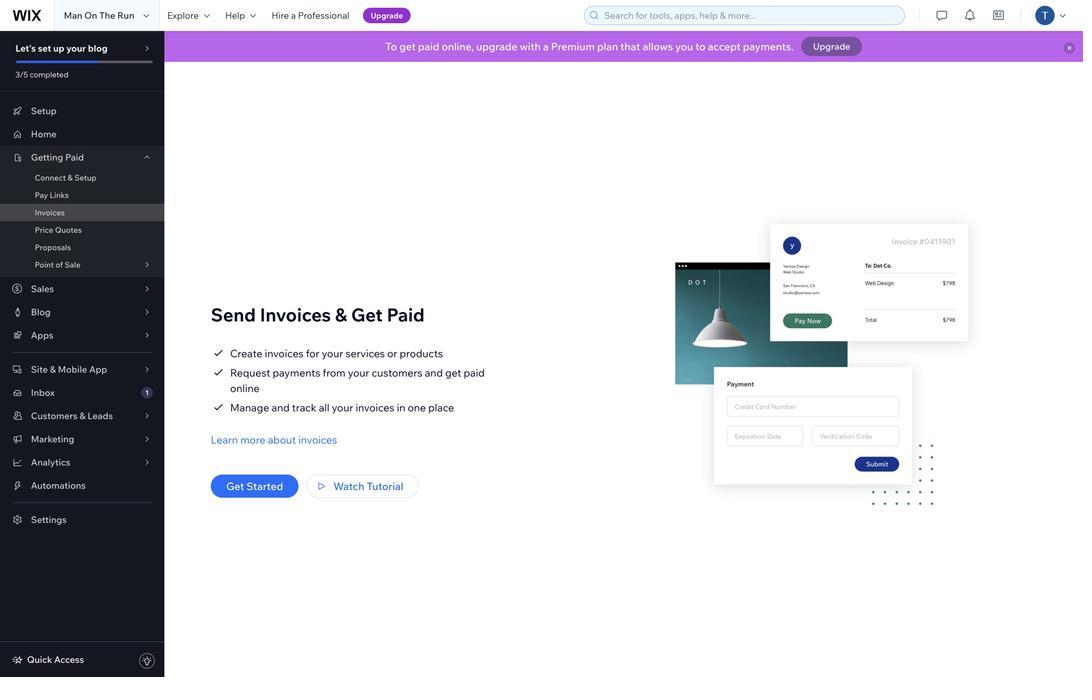Task type: locate. For each thing, give the bounding box(es) containing it.
and down products
[[425, 366, 443, 379]]

automations link
[[0, 474, 164, 497]]

quotes
[[55, 225, 82, 235]]

Search for tools, apps, help & more... field
[[600, 6, 901, 25]]

get
[[399, 40, 416, 53], [445, 366, 461, 379]]

settings link
[[0, 508, 164, 531]]

about
[[268, 433, 296, 446]]

3/5
[[15, 70, 28, 79]]

1 vertical spatial invoices
[[260, 303, 331, 326]]

get up place
[[445, 366, 461, 379]]

setup up home
[[31, 105, 57, 116]]

0 vertical spatial paid
[[65, 152, 84, 163]]

& left leads at the left bottom of page
[[80, 410, 86, 421]]

site
[[31, 364, 48, 375]]

0 vertical spatial setup
[[31, 105, 57, 116]]

1 horizontal spatial setup
[[74, 173, 96, 182]]

your right all
[[332, 401, 353, 414]]

invoices
[[35, 208, 65, 217], [260, 303, 331, 326]]

products
[[400, 347, 443, 360]]

marketing button
[[0, 428, 164, 451]]

price
[[35, 225, 53, 235]]

upgrade inside alert
[[813, 41, 851, 52]]

accept
[[708, 40, 741, 53]]

and
[[425, 366, 443, 379], [272, 401, 290, 414]]

watch tutorial
[[334, 480, 404, 493]]

your right up
[[66, 43, 86, 54]]

a right with
[[543, 40, 549, 53]]

to
[[386, 40, 397, 53]]

& for customers & leads
[[80, 410, 86, 421]]

site & mobile app button
[[0, 358, 164, 381]]

watch
[[334, 480, 365, 493]]

0 vertical spatial a
[[291, 10, 296, 21]]

settings
[[31, 514, 67, 525]]

getting paid button
[[0, 146, 164, 169]]

get
[[351, 303, 383, 326], [226, 480, 244, 493]]

upgrade button inside alert
[[802, 37, 862, 56]]

0 vertical spatial upgrade
[[371, 11, 403, 20]]

paid inside dropdown button
[[65, 152, 84, 163]]

1 vertical spatial upgrade
[[813, 41, 851, 52]]

1 vertical spatial a
[[543, 40, 549, 53]]

a
[[291, 10, 296, 21], [543, 40, 549, 53]]

0 horizontal spatial paid
[[418, 40, 439, 53]]

1 vertical spatial get
[[445, 366, 461, 379]]

proposals link
[[0, 239, 164, 256]]

upgrade
[[371, 11, 403, 20], [813, 41, 851, 52]]

upgrade for leftmost upgrade button
[[371, 11, 403, 20]]

0 horizontal spatial invoices
[[35, 208, 65, 217]]

track
[[292, 401, 317, 414]]

blog button
[[0, 300, 164, 324]]

upgrade up to
[[371, 11, 403, 20]]

1 vertical spatial and
[[272, 401, 290, 414]]

and left the track
[[272, 401, 290, 414]]

invoices up for
[[260, 303, 331, 326]]

paid inside alert
[[418, 40, 439, 53]]

0 vertical spatial get
[[399, 40, 416, 53]]

paid up or
[[387, 303, 425, 326]]

apps
[[31, 330, 53, 341]]

tutorial
[[367, 480, 404, 493]]

get inside create invoices for your services or products request payments from your customers and get paid online manage and track all your invoices in one place
[[445, 366, 461, 379]]

allows
[[643, 40, 673, 53]]

customers & leads button
[[0, 404, 164, 428]]

get right to
[[399, 40, 416, 53]]

0 vertical spatial upgrade button
[[363, 8, 411, 23]]

get left the started
[[226, 480, 244, 493]]

completed
[[30, 70, 69, 79]]

& right connect on the left top of the page
[[68, 173, 73, 182]]

customers & leads
[[31, 410, 113, 421]]

1 vertical spatial upgrade button
[[802, 37, 862, 56]]

blog
[[88, 43, 108, 54]]

0 horizontal spatial get
[[399, 40, 416, 53]]

0 vertical spatial and
[[425, 366, 443, 379]]

1 horizontal spatial a
[[543, 40, 549, 53]]

0 vertical spatial paid
[[418, 40, 439, 53]]

connect
[[35, 173, 66, 182]]

1 horizontal spatial get
[[445, 366, 461, 379]]

invoices down the pay links
[[35, 208, 65, 217]]

payments.
[[743, 40, 794, 53]]

hire a professional link
[[264, 0, 357, 31]]

sale
[[65, 260, 81, 270]]

0 vertical spatial invoices
[[35, 208, 65, 217]]

1 horizontal spatial upgrade
[[813, 41, 851, 52]]

setup inside setup link
[[31, 105, 57, 116]]

1 vertical spatial get
[[226, 480, 244, 493]]

man on the run
[[64, 10, 134, 21]]

setup up the pay links link
[[74, 173, 96, 182]]

manage
[[230, 401, 269, 414]]

1 horizontal spatial upgrade button
[[802, 37, 862, 56]]

for
[[306, 347, 320, 360]]

to get paid online, upgrade with a premium plan that allows you to accept payments. alert
[[164, 31, 1083, 62]]

paid up connect & setup link
[[65, 152, 84, 163]]

0 vertical spatial get
[[351, 303, 383, 326]]

1 vertical spatial invoices
[[356, 401, 395, 414]]

learn
[[211, 433, 238, 446]]

upgrade button right payments.
[[802, 37, 862, 56]]

quick access button
[[12, 654, 84, 665]]

1 vertical spatial setup
[[74, 173, 96, 182]]

quick
[[27, 654, 52, 665]]

paid
[[65, 152, 84, 163], [387, 303, 425, 326]]

1 horizontal spatial invoices
[[260, 303, 331, 326]]

your down services
[[348, 366, 369, 379]]

1 vertical spatial paid
[[387, 303, 425, 326]]

run
[[117, 10, 134, 21]]

invoices inside sidebar element
[[35, 208, 65, 217]]

getting
[[31, 152, 63, 163]]

blog
[[31, 306, 51, 318]]

upgrade button up to
[[363, 8, 411, 23]]

pay links
[[35, 190, 69, 200]]

your inside sidebar element
[[66, 43, 86, 54]]

a right hire
[[291, 10, 296, 21]]

1 vertical spatial paid
[[464, 366, 485, 379]]

paid
[[418, 40, 439, 53], [464, 366, 485, 379]]

& right site
[[50, 364, 56, 375]]

help
[[225, 10, 245, 21]]

all
[[319, 401, 330, 414]]

invoices up payments on the left
[[265, 347, 304, 360]]

price quotes link
[[0, 221, 164, 239]]

upgrade right payments.
[[813, 41, 851, 52]]

invoices
[[265, 347, 304, 360], [356, 401, 395, 414], [298, 433, 337, 446]]

the
[[99, 10, 115, 21]]

0 horizontal spatial paid
[[65, 152, 84, 163]]

1 horizontal spatial paid
[[464, 366, 485, 379]]

your
[[66, 43, 86, 54], [322, 347, 343, 360], [348, 366, 369, 379], [332, 401, 353, 414]]

invoices left in
[[356, 401, 395, 414]]

get started
[[226, 480, 283, 493]]

get up services
[[351, 303, 383, 326]]

upgrade button
[[363, 8, 411, 23], [802, 37, 862, 56]]

0 horizontal spatial get
[[226, 480, 244, 493]]

0 horizontal spatial upgrade
[[371, 11, 403, 20]]

man
[[64, 10, 82, 21]]

sidebar element
[[0, 31, 164, 677]]

0 horizontal spatial setup
[[31, 105, 57, 116]]

invoices down all
[[298, 433, 337, 446]]

setup inside connect & setup link
[[74, 173, 96, 182]]

let's set up your blog
[[15, 43, 108, 54]]



Task type: describe. For each thing, give the bounding box(es) containing it.
watch tutorial button
[[306, 475, 419, 498]]

create invoices for your services or products request payments from your customers and get paid online manage and track all your invoices in one place
[[230, 347, 485, 414]]

1 horizontal spatial get
[[351, 303, 383, 326]]

pay links link
[[0, 186, 164, 204]]

analytics button
[[0, 451, 164, 474]]

that
[[621, 40, 640, 53]]

getting paid
[[31, 152, 84, 163]]

2 vertical spatial invoices
[[298, 433, 337, 446]]

you
[[675, 40, 693, 53]]

your up 'from'
[[322, 347, 343, 360]]

setup link
[[0, 99, 164, 123]]

up
[[53, 43, 64, 54]]

set
[[38, 43, 51, 54]]

inbox
[[31, 387, 55, 398]]

hire a professional
[[272, 10, 350, 21]]

app
[[89, 364, 107, 375]]

1
[[145, 389, 149, 397]]

point of sale
[[35, 260, 81, 270]]

point
[[35, 260, 54, 270]]

get inside to get paid online, upgrade with a premium plan that allows you to accept payments. alert
[[399, 40, 416, 53]]

site & mobile app
[[31, 364, 107, 375]]

invoices link
[[0, 204, 164, 221]]

automations
[[31, 480, 86, 491]]

create
[[230, 347, 262, 360]]

online
[[230, 382, 260, 395]]

get started button
[[211, 475, 299, 498]]

learn more about invoices
[[211, 433, 337, 446]]

to
[[696, 40, 706, 53]]

in
[[397, 401, 405, 414]]

home link
[[0, 123, 164, 146]]

let's
[[15, 43, 36, 54]]

marketing
[[31, 433, 74, 445]]

to get paid online, upgrade with a premium plan that allows you to accept payments.
[[386, 40, 794, 53]]

get inside button
[[226, 480, 244, 493]]

hire
[[272, 10, 289, 21]]

explore
[[167, 10, 199, 21]]

customers
[[372, 366, 423, 379]]

send
[[211, 303, 256, 326]]

proposals
[[35, 242, 71, 252]]

started
[[247, 480, 283, 493]]

connect & setup link
[[0, 169, 164, 186]]

upgrade for upgrade button inside alert
[[813, 41, 851, 52]]

point of sale button
[[0, 256, 164, 273]]

access
[[54, 654, 84, 665]]

help button
[[218, 0, 264, 31]]

more
[[240, 433, 266, 446]]

connect & setup
[[35, 173, 96, 182]]

services
[[346, 347, 385, 360]]

professional
[[298, 10, 350, 21]]

0 horizontal spatial and
[[272, 401, 290, 414]]

customers
[[31, 410, 78, 421]]

analytics
[[31, 457, 70, 468]]

home
[[31, 128, 57, 140]]

3/5 completed
[[15, 70, 69, 79]]

request
[[230, 366, 270, 379]]

leads
[[88, 410, 113, 421]]

from
[[323, 366, 346, 379]]

0 vertical spatial invoices
[[265, 347, 304, 360]]

place
[[428, 401, 454, 414]]

0 horizontal spatial upgrade button
[[363, 8, 411, 23]]

a inside alert
[[543, 40, 549, 53]]

1 horizontal spatial paid
[[387, 303, 425, 326]]

links
[[50, 190, 69, 200]]

one
[[408, 401, 426, 414]]

& for site & mobile app
[[50, 364, 56, 375]]

& for connect & setup
[[68, 173, 73, 182]]

upgrade
[[476, 40, 518, 53]]

quick access
[[27, 654, 84, 665]]

price quotes
[[35, 225, 82, 235]]

send invoices & get paid
[[211, 303, 425, 326]]

sales button
[[0, 277, 164, 300]]

0 horizontal spatial a
[[291, 10, 296, 21]]

paid inside create invoices for your services or products request payments from your customers and get paid online manage and track all your invoices in one place
[[464, 366, 485, 379]]

pay
[[35, 190, 48, 200]]

& up services
[[335, 303, 347, 326]]

with
[[520, 40, 541, 53]]

learn more about invoices link
[[211, 432, 337, 448]]

online,
[[442, 40, 474, 53]]

premium
[[551, 40, 595, 53]]

mobile
[[58, 364, 87, 375]]

1 horizontal spatial and
[[425, 366, 443, 379]]



Task type: vqa. For each thing, say whether or not it's contained in the screenshot.
Site & Mobile App
yes



